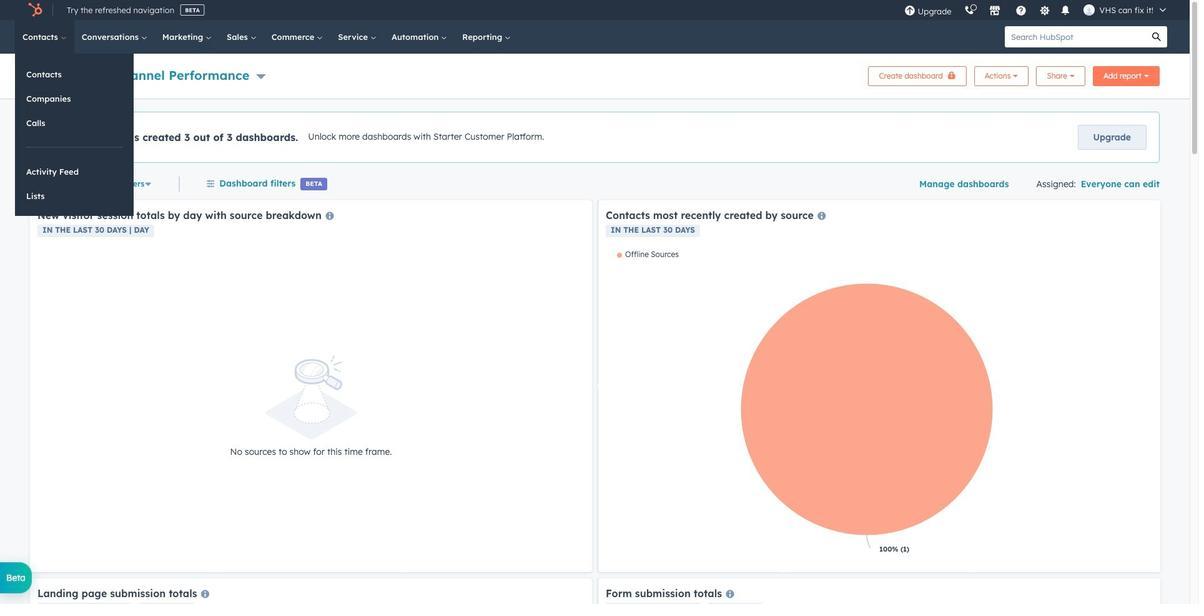 Task type: vqa. For each thing, say whether or not it's contained in the screenshot.
The Contacts Most Recently Created By Source element
yes



Task type: locate. For each thing, give the bounding box(es) containing it.
marketplaces image
[[989, 6, 1000, 17]]

banner
[[30, 62, 1160, 86]]

menu
[[898, 0, 1175, 20]]

toggle series visibility region
[[617, 250, 679, 259]]

landing page submission totals element
[[30, 579, 592, 605]]

contacts menu
[[15, 54, 134, 216]]

new visitor session totals by day with source breakdown element
[[30, 200, 592, 573]]

jer mill image
[[1083, 4, 1095, 16]]

Search HubSpot search field
[[1005, 26, 1146, 47]]



Task type: describe. For each thing, give the bounding box(es) containing it.
interactive chart image
[[606, 250, 1153, 565]]

form submission totals element
[[598, 579, 1160, 605]]

contacts most recently created by source element
[[598, 200, 1160, 573]]



